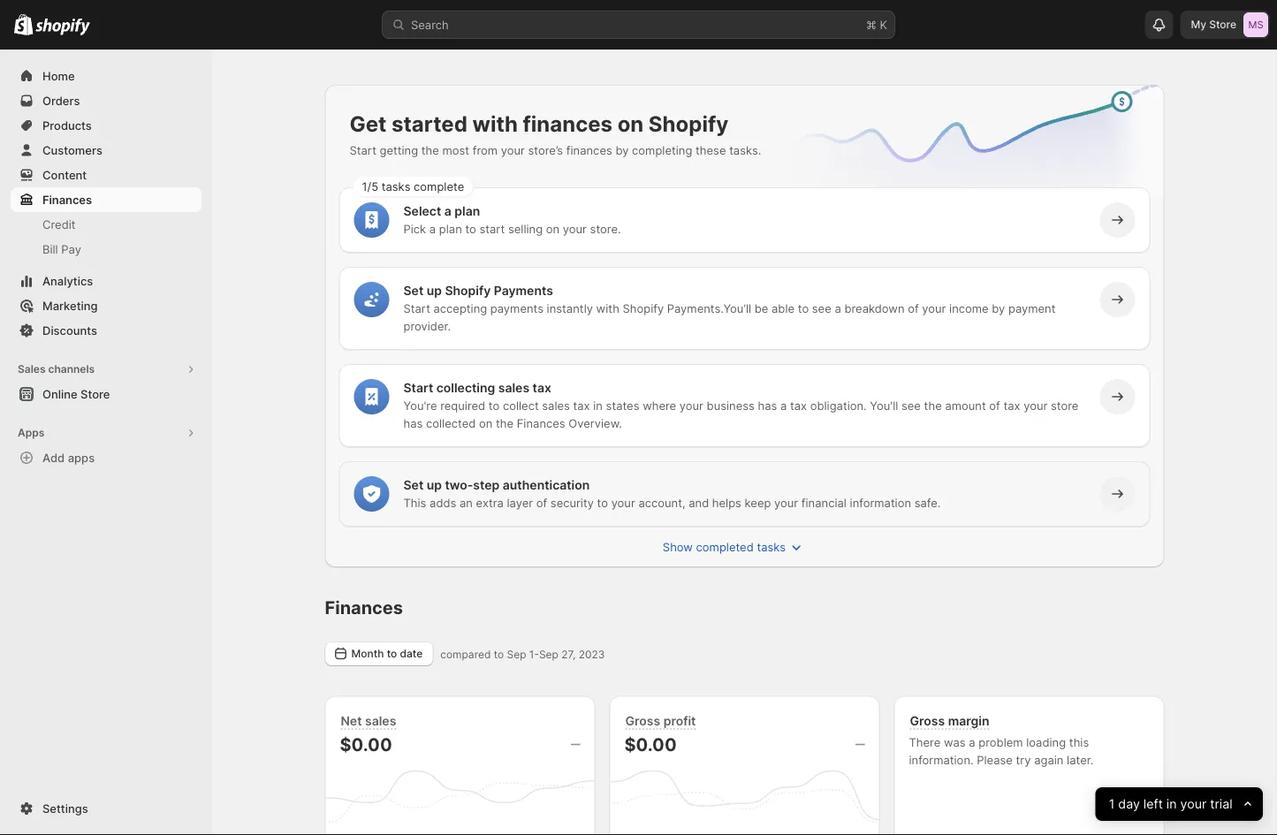 Task type: describe. For each thing, give the bounding box(es) containing it.
start collecting sales tax you're required to collect sales tax in states where your business has a tax obligation. you'll see the amount of tax your store has collected on the finances overview.
[[404, 381, 1079, 430]]

payments
[[494, 283, 553, 298]]

1 vertical spatial finances
[[567, 143, 613, 157]]

margin
[[949, 714, 990, 729]]

obligation.
[[811, 399, 867, 413]]

add apps button
[[11, 446, 202, 470]]

bill pay
[[42, 242, 81, 256]]

the inside get started with finances on shopify start getting the most from your store's finances by completing these tasks.
[[422, 143, 439, 157]]

overview.
[[569, 417, 622, 430]]

where
[[643, 399, 677, 413]]

payment
[[1009, 302, 1056, 315]]

settings
[[42, 802, 88, 816]]

to inside set up shopify payments start accepting payments instantly with shopify payments.you'll be able to see a breakdown of your income by payment provider.
[[798, 302, 809, 315]]

trial
[[1211, 797, 1233, 812]]

complete
[[414, 180, 464, 193]]

k
[[880, 18, 888, 31]]

gross margin there was a problem loading this information. please try again later.
[[910, 714, 1094, 768]]

products
[[42, 119, 92, 132]]

see inside set up shopify payments start accepting payments instantly with shopify payments.you'll be able to see a breakdown of your income by payment provider.
[[813, 302, 832, 315]]

selling
[[508, 222, 543, 236]]

gross for gross profit
[[626, 714, 661, 729]]

profit
[[664, 714, 696, 729]]

month to date
[[352, 648, 423, 661]]

sales channels button
[[11, 357, 202, 382]]

online store link
[[11, 382, 202, 407]]

a right 'select'
[[445, 204, 452, 219]]

no change image
[[571, 738, 581, 752]]

see inside start collecting sales tax you're required to collect sales tax in states where your business has a tax obligation. you'll see the amount of tax your store has collected on the finances overview.
[[902, 399, 921, 413]]

helps
[[713, 496, 742, 510]]

extra
[[476, 496, 504, 510]]

payments.you'll
[[668, 302, 752, 315]]

layer
[[507, 496, 533, 510]]

a inside gross margin there was a problem loading this information. please try again later.
[[969, 736, 976, 750]]

pay
[[61, 242, 81, 256]]

information.
[[910, 754, 974, 768]]

up for two-
[[427, 478, 442, 493]]

and
[[689, 496, 709, 510]]

business
[[707, 399, 755, 413]]

month
[[352, 648, 384, 661]]

in inside start collecting sales tax you're required to collect sales tax in states where your business has a tax obligation. you'll see the amount of tax your store has collected on the finances overview.
[[594, 399, 603, 413]]

this
[[1070, 736, 1090, 750]]

set up two-step authentication this adds an extra layer of security to your account, and helps keep your financial information safe.
[[404, 478, 941, 510]]

2 sep from the left
[[539, 648, 559, 661]]

collected
[[426, 417, 476, 430]]

1 vertical spatial sales
[[542, 399, 570, 413]]

channels
[[48, 363, 95, 376]]

you're
[[404, 399, 437, 413]]

gross profit
[[626, 714, 696, 729]]

net sales
[[341, 714, 396, 729]]

try
[[1017, 754, 1032, 768]]

content link
[[11, 163, 202, 187]]

with inside set up shopify payments start accepting payments instantly with shopify payments.you'll be able to see a breakdown of your income by payment provider.
[[597, 302, 620, 315]]

1 day left in your trial button
[[1096, 788, 1264, 822]]

1 vertical spatial has
[[404, 417, 423, 430]]

pick
[[404, 222, 426, 236]]

to inside set up two-step authentication this adds an extra layer of security to your account, and helps keep your financial information safe.
[[597, 496, 608, 510]]

analytics
[[42, 274, 93, 288]]

collecting
[[437, 381, 495, 396]]

payments
[[491, 302, 544, 315]]

2 vertical spatial finances
[[325, 597, 403, 619]]

bill pay link
[[11, 237, 202, 262]]

please
[[977, 754, 1013, 768]]

of inside start collecting sales tax you're required to collect sales tax in states where your business has a tax obligation. you'll see the amount of tax your store has collected on the finances overview.
[[990, 399, 1001, 413]]

1-
[[530, 648, 539, 661]]

get
[[350, 111, 387, 137]]

tax left "obligation." on the right top of page
[[791, 399, 807, 413]]

account,
[[639, 496, 686, 510]]

get started with finances on shopify start getting the most from your store's finances by completing these tasks.
[[350, 111, 762, 157]]

these
[[696, 143, 726, 157]]

required
[[441, 399, 486, 413]]

select a plan pick a plan to start selling on your store.
[[404, 204, 621, 236]]

select a plan image
[[363, 211, 381, 229]]

1/5 tasks complete
[[362, 180, 464, 193]]

discounts
[[42, 324, 97, 337]]

1 day left in your trial
[[1110, 797, 1233, 812]]

was
[[944, 736, 966, 750]]

store for online store
[[81, 387, 110, 401]]

collect
[[503, 399, 539, 413]]

a right pick
[[430, 222, 436, 236]]

financial
[[802, 496, 847, 510]]

$0.00 for gross
[[625, 734, 677, 756]]

settings link
[[11, 797, 202, 822]]

1 vertical spatial the
[[925, 399, 942, 413]]

adds
[[430, 496, 457, 510]]

search
[[411, 18, 449, 31]]

online store button
[[0, 382, 212, 407]]

again
[[1035, 754, 1064, 768]]

of inside set up shopify payments start accepting payments instantly with shopify payments.you'll be able to see a breakdown of your income by payment provider.
[[908, 302, 919, 315]]

left
[[1144, 797, 1164, 812]]

your right keep
[[775, 496, 799, 510]]

with inside get started with finances on shopify start getting the most from your store's finances by completing these tasks.
[[473, 111, 518, 137]]

⌘ k
[[867, 18, 888, 31]]

in inside 'dropdown button'
[[1167, 797, 1178, 812]]

store for my store
[[1210, 18, 1237, 31]]

my
[[1192, 18, 1207, 31]]

1 sep from the left
[[507, 648, 527, 661]]

a inside set up shopify payments start accepting payments instantly with shopify payments.you'll be able to see a breakdown of your income by payment provider.
[[835, 302, 842, 315]]

online store
[[42, 387, 110, 401]]

by inside set up shopify payments start accepting payments instantly with shopify payments.you'll be able to see a breakdown of your income by payment provider.
[[992, 302, 1006, 315]]

store's
[[528, 143, 563, 157]]

$0.00 for net
[[340, 734, 392, 756]]

tax right amount at the right top of the page
[[1004, 399, 1021, 413]]

customers link
[[11, 138, 202, 163]]

0 vertical spatial sales
[[499, 381, 530, 396]]

online
[[42, 387, 77, 401]]

1
[[1110, 797, 1116, 812]]

income
[[950, 302, 989, 315]]

no change image
[[856, 738, 865, 752]]

start inside set up shopify payments start accepting payments instantly with shopify payments.you'll be able to see a breakdown of your income by payment provider.
[[404, 302, 431, 315]]

on inside select a plan pick a plan to start selling on your store.
[[546, 222, 560, 236]]

authentication
[[503, 478, 590, 493]]



Task type: locate. For each thing, give the bounding box(es) containing it.
plan down 'select'
[[439, 222, 462, 236]]

with up from
[[473, 111, 518, 137]]

1 vertical spatial see
[[902, 399, 921, 413]]

0 vertical spatial set
[[404, 283, 424, 298]]

finances right store's
[[567, 143, 613, 157]]

0 horizontal spatial $0.00
[[340, 734, 392, 756]]

0 horizontal spatial the
[[422, 143, 439, 157]]

apps
[[18, 427, 44, 440]]

to inside dropdown button
[[387, 648, 397, 661]]

tasks inside show completed tasks button
[[757, 540, 786, 554]]

shopify up these at the right top of the page
[[649, 111, 729, 137]]

plan up start
[[455, 204, 480, 219]]

your left store
[[1024, 399, 1048, 413]]

0 vertical spatial store
[[1210, 18, 1237, 31]]

on up completing
[[618, 111, 644, 137]]

has
[[758, 399, 778, 413], [404, 417, 423, 430]]

1 horizontal spatial on
[[546, 222, 560, 236]]

a left 'breakdown'
[[835, 302, 842, 315]]

set up provider.
[[404, 283, 424, 298]]

shopify inside get started with finances on shopify start getting the most from your store's finances by completing these tasks.
[[649, 111, 729, 137]]

step
[[473, 478, 500, 493]]

0 horizontal spatial gross
[[626, 714, 661, 729]]

your left account,
[[612, 496, 636, 510]]

1 up from the top
[[427, 283, 442, 298]]

getting
[[380, 143, 418, 157]]

bill
[[42, 242, 58, 256]]

sales channels
[[18, 363, 95, 376]]

set inside set up two-step authentication this adds an extra layer of security to your account, and helps keep your financial information safe.
[[404, 478, 424, 493]]

store inside 'link'
[[81, 387, 110, 401]]

from
[[473, 143, 498, 157]]

you'll
[[871, 399, 899, 413]]

gross inside gross profit dropdown button
[[626, 714, 661, 729]]

0 horizontal spatial sales
[[365, 714, 396, 729]]

a right was
[[969, 736, 976, 750]]

1 horizontal spatial store
[[1210, 18, 1237, 31]]

store right my
[[1210, 18, 1237, 31]]

apps
[[68, 451, 95, 465]]

the down collect at top
[[496, 417, 514, 430]]

compared to sep 1-sep 27, 2023
[[441, 648, 605, 661]]

shopify up accepting
[[445, 283, 491, 298]]

2 horizontal spatial finances
[[517, 417, 566, 430]]

1 horizontal spatial with
[[597, 302, 620, 315]]

date
[[400, 648, 423, 661]]

2 horizontal spatial on
[[618, 111, 644, 137]]

1 vertical spatial plan
[[439, 222, 462, 236]]

line chart image
[[764, 81, 1169, 226]]

set for set up shopify payments
[[404, 283, 424, 298]]

0 vertical spatial finances
[[42, 193, 92, 206]]

2 horizontal spatial of
[[990, 399, 1001, 413]]

2023
[[579, 648, 605, 661]]

start collecting sales tax image
[[363, 388, 381, 406]]

instantly
[[547, 302, 593, 315]]

0 vertical spatial finances
[[523, 111, 613, 137]]

finances up month
[[325, 597, 403, 619]]

net
[[341, 714, 362, 729]]

sep left the '27,'
[[539, 648, 559, 661]]

1 horizontal spatial see
[[902, 399, 921, 413]]

in right left at bottom
[[1167, 797, 1178, 812]]

0 vertical spatial by
[[616, 143, 629, 157]]

to left collect at top
[[489, 399, 500, 413]]

to left "date"
[[387, 648, 397, 661]]

start inside start collecting sales tax you're required to collect sales tax in states where your business has a tax obligation. you'll see the amount of tax your store has collected on the finances overview.
[[404, 381, 434, 396]]

0 horizontal spatial on
[[479, 417, 493, 430]]

1 horizontal spatial finances
[[325, 597, 403, 619]]

sales right net
[[365, 714, 396, 729]]

store down sales channels button
[[81, 387, 110, 401]]

to right 'compared'
[[494, 648, 504, 661]]

gross margin button
[[906, 711, 994, 731]]

day
[[1119, 797, 1141, 812]]

0 vertical spatial with
[[473, 111, 518, 137]]

see right you'll
[[902, 399, 921, 413]]

0 vertical spatial in
[[594, 399, 603, 413]]

tasks down keep
[[757, 540, 786, 554]]

1 set from the top
[[404, 283, 424, 298]]

by left completing
[[616, 143, 629, 157]]

⌘
[[867, 18, 877, 31]]

month to date button
[[325, 642, 434, 667]]

1 vertical spatial set
[[404, 478, 424, 493]]

0 horizontal spatial shopify image
[[14, 14, 33, 35]]

credit
[[42, 218, 76, 231]]

home link
[[11, 64, 202, 88]]

$0.00 down net sales
[[340, 734, 392, 756]]

gross up there
[[910, 714, 946, 729]]

2 vertical spatial the
[[496, 417, 514, 430]]

set
[[404, 283, 424, 298], [404, 478, 424, 493]]

on down required at the top left of the page
[[479, 417, 493, 430]]

1 gross from the left
[[626, 714, 661, 729]]

0 horizontal spatial tasks
[[382, 180, 411, 193]]

0 horizontal spatial finances
[[42, 193, 92, 206]]

most
[[443, 143, 470, 157]]

your left the store. at the top
[[563, 222, 587, 236]]

compared
[[441, 648, 491, 661]]

your left 'income' at the right top
[[923, 302, 947, 315]]

1 vertical spatial shopify
[[445, 283, 491, 298]]

gross inside gross margin there was a problem loading this information. please try again later.
[[910, 714, 946, 729]]

problem
[[979, 736, 1024, 750]]

0 vertical spatial of
[[908, 302, 919, 315]]

my store image
[[1244, 12, 1269, 37]]

show
[[663, 540, 693, 554]]

your inside "1 day left in your trial" 'dropdown button'
[[1181, 797, 1208, 812]]

there
[[910, 736, 941, 750]]

finances link
[[11, 187, 202, 212]]

marketing
[[42, 299, 98, 313]]

your left trial
[[1181, 797, 1208, 812]]

1 horizontal spatial shopify image
[[36, 18, 90, 36]]

0 vertical spatial start
[[350, 143, 377, 157]]

tasks right 1/5
[[382, 180, 411, 193]]

2 vertical spatial sales
[[365, 714, 396, 729]]

sales up collect at top
[[499, 381, 530, 396]]

to inside start collecting sales tax you're required to collect sales tax in states where your business has a tax obligation. you'll see the amount of tax your store has collected on the finances overview.
[[489, 399, 500, 413]]

to right able at the top right of page
[[798, 302, 809, 315]]

a
[[445, 204, 452, 219], [430, 222, 436, 236], [835, 302, 842, 315], [781, 399, 787, 413], [969, 736, 976, 750]]

see
[[813, 302, 832, 315], [902, 399, 921, 413]]

0 vertical spatial tasks
[[382, 180, 411, 193]]

set up the 'this' on the left
[[404, 478, 424, 493]]

to left start
[[466, 222, 477, 236]]

this
[[404, 496, 427, 510]]

completed
[[696, 540, 754, 554]]

2 vertical spatial shopify
[[623, 302, 664, 315]]

provider.
[[404, 319, 451, 333]]

1 vertical spatial up
[[427, 478, 442, 493]]

your right from
[[501, 143, 525, 157]]

1 vertical spatial of
[[990, 399, 1001, 413]]

of inside set up two-step authentication this adds an extra layer of security to your account, and helps keep your financial information safe.
[[537, 496, 548, 510]]

2 vertical spatial start
[[404, 381, 434, 396]]

on inside get started with finances on shopify start getting the most from your store's finances by completing these tasks.
[[618, 111, 644, 137]]

$0.00
[[340, 734, 392, 756], [625, 734, 677, 756]]

finances down 'content'
[[42, 193, 92, 206]]

your inside set up shopify payments start accepting payments instantly with shopify payments.you'll be able to see a breakdown of your income by payment provider.
[[923, 302, 947, 315]]

on right selling
[[546, 222, 560, 236]]

content
[[42, 168, 87, 182]]

set up two-step authentication image
[[363, 486, 381, 503]]

sales right collect at top
[[542, 399, 570, 413]]

states
[[606, 399, 640, 413]]

orders
[[42, 94, 80, 107]]

finances up store's
[[523, 111, 613, 137]]

1/5
[[362, 180, 379, 193]]

1 vertical spatial finances
[[517, 417, 566, 430]]

start up provider.
[[404, 302, 431, 315]]

in up overview.
[[594, 399, 603, 413]]

0 horizontal spatial see
[[813, 302, 832, 315]]

1 horizontal spatial has
[[758, 399, 778, 413]]

1 horizontal spatial the
[[496, 417, 514, 430]]

net sales button
[[336, 711, 401, 731]]

an
[[460, 496, 473, 510]]

0 horizontal spatial sep
[[507, 648, 527, 661]]

marketing link
[[11, 294, 202, 318]]

has down "you're"
[[404, 417, 423, 430]]

$0.00 down gross profit
[[625, 734, 677, 756]]

2 vertical spatial on
[[479, 417, 493, 430]]

products link
[[11, 113, 202, 138]]

home
[[42, 69, 75, 83]]

1 horizontal spatial of
[[908, 302, 919, 315]]

safe.
[[915, 496, 941, 510]]

of right amount at the right top of the page
[[990, 399, 1001, 413]]

1 horizontal spatial sep
[[539, 648, 559, 661]]

up up accepting
[[427, 283, 442, 298]]

of right 'breakdown'
[[908, 302, 919, 315]]

two-
[[445, 478, 473, 493]]

shopify
[[649, 111, 729, 137], [445, 283, 491, 298], [623, 302, 664, 315]]

customers
[[42, 143, 103, 157]]

set up shopify payments start accepting payments instantly with shopify payments.you'll be able to see a breakdown of your income by payment provider.
[[404, 283, 1056, 333]]

on
[[618, 111, 644, 137], [546, 222, 560, 236], [479, 417, 493, 430]]

analytics link
[[11, 269, 202, 294]]

2 horizontal spatial sales
[[542, 399, 570, 413]]

27,
[[562, 648, 576, 661]]

0 vertical spatial see
[[813, 302, 832, 315]]

1 horizontal spatial gross
[[910, 714, 946, 729]]

start inside get started with finances on shopify start getting the most from your store's finances by completing these tasks.
[[350, 143, 377, 157]]

shopify image
[[14, 14, 33, 35], [36, 18, 90, 36]]

start
[[480, 222, 505, 236]]

select
[[404, 204, 442, 219]]

0 vertical spatial on
[[618, 111, 644, 137]]

my store
[[1192, 18, 1237, 31]]

1 horizontal spatial by
[[992, 302, 1006, 315]]

up inside set up two-step authentication this adds an extra layer of security to your account, and helps keep your financial information safe.
[[427, 478, 442, 493]]

set for set up two-step authentication
[[404, 478, 424, 493]]

2 $0.00 from the left
[[625, 734, 677, 756]]

the left amount at the right top of the page
[[925, 399, 942, 413]]

0 horizontal spatial by
[[616, 143, 629, 157]]

plan
[[455, 204, 480, 219], [439, 222, 462, 236]]

has right business
[[758, 399, 778, 413]]

0 vertical spatial up
[[427, 283, 442, 298]]

your inside get started with finances on shopify start getting the most from your store's finances by completing these tasks.
[[501, 143, 525, 157]]

to
[[466, 222, 477, 236], [798, 302, 809, 315], [489, 399, 500, 413], [597, 496, 608, 510], [387, 648, 397, 661], [494, 648, 504, 661]]

tasks.
[[730, 143, 762, 157]]

sep
[[507, 648, 527, 661], [539, 648, 559, 661]]

1 horizontal spatial sales
[[499, 381, 530, 396]]

1 vertical spatial in
[[1167, 797, 1178, 812]]

sales
[[18, 363, 46, 376]]

by right 'income' at the right top
[[992, 302, 1006, 315]]

1 $0.00 from the left
[[340, 734, 392, 756]]

0 horizontal spatial store
[[81, 387, 110, 401]]

discounts link
[[11, 318, 202, 343]]

1 vertical spatial by
[[992, 302, 1006, 315]]

2 set from the top
[[404, 478, 424, 493]]

tax up collect at top
[[533, 381, 552, 396]]

see right able at the top right of page
[[813, 302, 832, 315]]

1 vertical spatial start
[[404, 302, 431, 315]]

your inside select a plan pick a plan to start selling on your store.
[[563, 222, 587, 236]]

2 vertical spatial of
[[537, 496, 548, 510]]

finances down collect at top
[[517, 417, 566, 430]]

a right business
[[781, 399, 787, 413]]

2 up from the top
[[427, 478, 442, 493]]

shopify left payments.you'll
[[623, 302, 664, 315]]

on inside start collecting sales tax you're required to collect sales tax in states where your business has a tax obligation. you'll see the amount of tax your store has collected on the finances overview.
[[479, 417, 493, 430]]

up for shopify
[[427, 283, 442, 298]]

1 vertical spatial on
[[546, 222, 560, 236]]

1 vertical spatial tasks
[[757, 540, 786, 554]]

be
[[755, 302, 769, 315]]

orders link
[[11, 88, 202, 113]]

to right security
[[597, 496, 608, 510]]

your right where at the right top
[[680, 399, 704, 413]]

set inside set up shopify payments start accepting payments instantly with shopify payments.you'll be able to see a breakdown of your income by payment provider.
[[404, 283, 424, 298]]

a inside start collecting sales tax you're required to collect sales tax in states where your business has a tax obligation. you'll see the amount of tax your store has collected on the finances overview.
[[781, 399, 787, 413]]

0 vertical spatial has
[[758, 399, 778, 413]]

1 horizontal spatial tasks
[[757, 540, 786, 554]]

amount
[[946, 399, 987, 413]]

0 vertical spatial shopify
[[649, 111, 729, 137]]

0 vertical spatial plan
[[455, 204, 480, 219]]

0 horizontal spatial of
[[537, 496, 548, 510]]

sep left 1-
[[507, 648, 527, 661]]

by inside get started with finances on shopify start getting the most from your store's finances by completing these tasks.
[[616, 143, 629, 157]]

start up "you're"
[[404, 381, 434, 396]]

gross for gross margin there was a problem loading this information. please try again later.
[[910, 714, 946, 729]]

0 horizontal spatial has
[[404, 417, 423, 430]]

finances
[[42, 193, 92, 206], [517, 417, 566, 430], [325, 597, 403, 619]]

0 horizontal spatial in
[[594, 399, 603, 413]]

set up shopify payments image
[[363, 291, 381, 309]]

up inside set up shopify payments start accepting payments instantly with shopify payments.you'll be able to see a breakdown of your income by payment provider.
[[427, 283, 442, 298]]

1 horizontal spatial $0.00
[[625, 734, 677, 756]]

start down the get
[[350, 143, 377, 157]]

the left most
[[422, 143, 439, 157]]

1 horizontal spatial in
[[1167, 797, 1178, 812]]

tasks
[[382, 180, 411, 193], [757, 540, 786, 554]]

finances inside start collecting sales tax you're required to collect sales tax in states where your business has a tax obligation. you'll see the amount of tax your store has collected on the finances overview.
[[517, 417, 566, 430]]

tax up overview.
[[574, 399, 590, 413]]

of down authentication
[[537, 496, 548, 510]]

with right instantly
[[597, 302, 620, 315]]

to inside select a plan pick a plan to start selling on your store.
[[466, 222, 477, 236]]

of
[[908, 302, 919, 315], [990, 399, 1001, 413], [537, 496, 548, 510]]

2 horizontal spatial the
[[925, 399, 942, 413]]

able
[[772, 302, 795, 315]]

up up adds
[[427, 478, 442, 493]]

gross left profit
[[626, 714, 661, 729]]

0 horizontal spatial with
[[473, 111, 518, 137]]

store
[[1210, 18, 1237, 31], [81, 387, 110, 401]]

the
[[422, 143, 439, 157], [925, 399, 942, 413], [496, 417, 514, 430]]

sales inside dropdown button
[[365, 714, 396, 729]]

1 vertical spatial store
[[81, 387, 110, 401]]

2 gross from the left
[[910, 714, 946, 729]]

start
[[350, 143, 377, 157], [404, 302, 431, 315], [404, 381, 434, 396]]

0 vertical spatial the
[[422, 143, 439, 157]]

1 vertical spatial with
[[597, 302, 620, 315]]



Task type: vqa. For each thing, say whether or not it's contained in the screenshot.
18, within the you included a product on point of sale: my store gift card . october 18, 2023 at 11:07 am pdt
no



